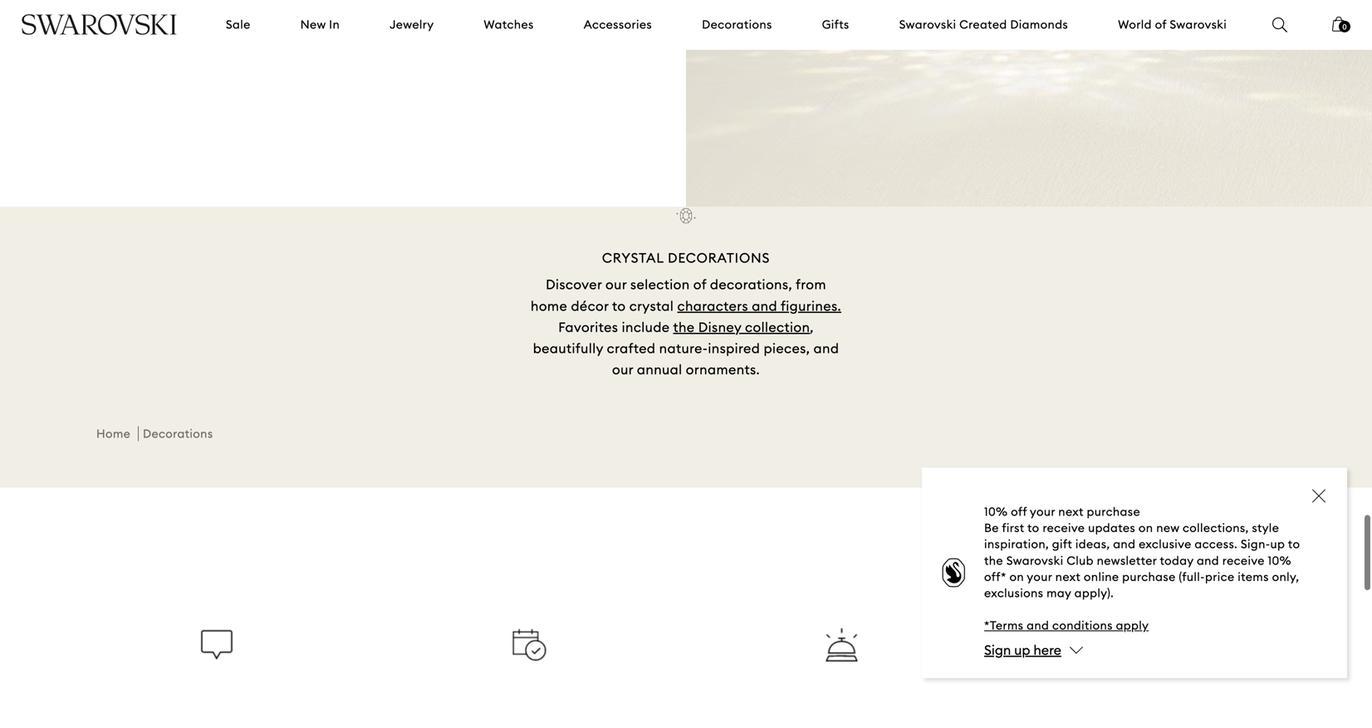 Task type: vqa. For each thing, say whether or not it's contained in the screenshot.
Service
no



Task type: locate. For each thing, give the bounding box(es) containing it.
the inside 10% off your next purchase be first to receive updates on new collections, style inspiration, gift ideas, and exclusive access. sign-up to the swarovski club newsletter today and receive 10% off* on your next online purchase (full-price items only, exclusions may apply).
[[985, 554, 1004, 569]]

0 vertical spatial the
[[673, 319, 695, 336]]

gifts link
[[822, 17, 850, 33]]

swarovski right world
[[1170, 17, 1227, 32]]

pieces,
[[764, 340, 810, 357]]

may
[[1047, 586, 1072, 601]]

to inside discover our selection of decorations, from home décor to crystal
[[612, 298, 626, 315]]

purchase
[[1087, 505, 1141, 520], [1123, 570, 1176, 585]]

characters and figurines . favorites include the disney collection
[[559, 298, 842, 336]]

up right sign
[[1015, 642, 1031, 659]]

*terms
[[985, 619, 1024, 634]]

0 vertical spatial on
[[1139, 521, 1154, 536]]

décor
[[571, 298, 609, 315]]

swarovski created diamonds
[[900, 17, 1069, 32]]

,
[[810, 319, 814, 336]]

newsletter
[[1097, 554, 1157, 569]]

of right world
[[1155, 17, 1167, 32]]

home
[[96, 427, 131, 442]]

inspiration,
[[985, 537, 1049, 552]]

next up may
[[1056, 570, 1081, 585]]

of
[[1155, 17, 1167, 32], [694, 276, 707, 293]]

swarovski
[[900, 17, 957, 32], [1170, 17, 1227, 32], [1007, 554, 1064, 569]]

nature-
[[659, 340, 708, 357]]

with text__icon image
[[677, 208, 696, 223]]

1 vertical spatial 10%
[[1268, 554, 1292, 569]]

diamonds
[[1011, 17, 1069, 32]]

0 vertical spatial 10%
[[985, 505, 1008, 520]]

sign up here
[[985, 642, 1062, 659]]

of inside discover our selection of decorations, from home décor to crystal
[[694, 276, 707, 293]]

10%
[[985, 505, 1008, 520], [1268, 554, 1292, 569]]

*terms and conditions apply
[[985, 619, 1149, 634]]

0
[[1343, 22, 1347, 31]]

1 vertical spatial the
[[985, 554, 1004, 569]]

next up gift
[[1059, 505, 1084, 520]]

1 vertical spatial to
[[1028, 521, 1040, 536]]

0 horizontal spatial the
[[673, 319, 695, 336]]

discover
[[546, 276, 602, 293]]

1 horizontal spatial swarovski
[[1007, 554, 1064, 569]]

new
[[300, 17, 326, 32]]

home
[[531, 298, 568, 315]]

0 vertical spatial to
[[612, 298, 626, 315]]

1 horizontal spatial 10%
[[1268, 554, 1292, 569]]

our inside , beautifully crafted nature-inspired pieces, and our annual ornaments.
[[612, 361, 634, 379]]

your
[[1030, 505, 1056, 520], [1027, 570, 1053, 585]]

characters and figurines link
[[678, 298, 838, 315]]

10% off your next purchase be first to receive updates on new collections, style inspiration, gift ideas, and exclusive access. sign-up to the swarovski club newsletter today and receive 10% off* on your next online purchase (full-price items only, exclusions may apply).
[[985, 505, 1301, 601]]

today
[[1160, 554, 1194, 569]]

1 vertical spatial our
[[612, 361, 634, 379]]

0 horizontal spatial receive
[[1043, 521, 1085, 536]]

2 vertical spatial to
[[1289, 537, 1301, 552]]

, beautifully crafted nature-inspired pieces, and our annual ornaments.
[[533, 319, 839, 379]]

receive up gift
[[1043, 521, 1085, 536]]

exclusions
[[985, 586, 1044, 601]]

from
[[796, 276, 827, 293]]

to
[[612, 298, 626, 315], [1028, 521, 1040, 536], [1289, 537, 1301, 552]]

your right off
[[1030, 505, 1056, 520]]

on left 'new'
[[1139, 521, 1154, 536]]

new
[[1157, 521, 1180, 536]]

your up may
[[1027, 570, 1053, 585]]

favorites
[[559, 319, 618, 336]]

decorations link
[[702, 17, 772, 33]]

1 horizontal spatial receive
[[1223, 554, 1265, 569]]

figurines
[[781, 298, 838, 315]]

the up off* on the right bottom of the page
[[985, 554, 1004, 569]]

decorations
[[702, 17, 772, 32], [668, 249, 770, 267], [143, 427, 213, 442]]

10% up only,
[[1268, 554, 1292, 569]]

our down "crafted"
[[612, 361, 634, 379]]

the up nature-
[[673, 319, 695, 336]]

here
[[1034, 642, 1062, 659]]

2 horizontal spatial to
[[1289, 537, 1301, 552]]

up down style
[[1271, 537, 1286, 552]]

0 horizontal spatial 10%
[[985, 505, 1008, 520]]

of up the characters at the top of page
[[694, 276, 707, 293]]

off*
[[985, 570, 1007, 585]]

the
[[673, 319, 695, 336], [985, 554, 1004, 569]]

1 horizontal spatial the
[[985, 554, 1004, 569]]

0 vertical spatial next
[[1059, 505, 1084, 520]]

sale
[[226, 17, 251, 32]]

crystal
[[602, 249, 664, 267]]

and up collection on the top right of page
[[752, 298, 778, 315]]

swarovski inside 10% off your next purchase be first to receive updates on new collections, style inspiration, gift ideas, and exclusive access. sign-up to the swarovski club newsletter today and receive 10% off* on your next online purchase (full-price items only, exclusions may apply).
[[1007, 554, 1064, 569]]

and inside 'characters and figurines . favorites include the disney collection'
[[752, 298, 778, 315]]

0 vertical spatial decorations
[[702, 17, 772, 32]]

swarovski down the inspiration,
[[1007, 554, 1064, 569]]

and
[[752, 298, 778, 315], [814, 340, 839, 357], [1114, 537, 1136, 552], [1197, 554, 1220, 569], [1027, 619, 1050, 634]]

0 vertical spatial up
[[1271, 537, 1286, 552]]

new in link
[[300, 17, 340, 33]]

watches link
[[484, 17, 534, 33]]

purchase down newsletter at the right of page
[[1123, 570, 1176, 585]]

1 vertical spatial of
[[694, 276, 707, 293]]

our inside discover our selection of decorations, from home décor to crystal
[[606, 276, 627, 293]]

0 horizontal spatial up
[[1015, 642, 1031, 659]]

online
[[1084, 570, 1120, 585]]

and down the "access." in the right of the page
[[1197, 554, 1220, 569]]

1 horizontal spatial of
[[1155, 17, 1167, 32]]

1 vertical spatial receive
[[1223, 554, 1265, 569]]

1 vertical spatial on
[[1010, 570, 1024, 585]]

to up only,
[[1289, 537, 1301, 552]]

0 horizontal spatial to
[[612, 298, 626, 315]]

our down crystal
[[606, 276, 627, 293]]

created
[[960, 17, 1007, 32]]

purchase up updates
[[1087, 505, 1141, 520]]

on
[[1139, 521, 1154, 536], [1010, 570, 1024, 585]]

10% up be
[[985, 505, 1008, 520]]

to right first
[[1028, 521, 1040, 536]]

sign up here link
[[985, 642, 1062, 659]]

characters
[[678, 298, 749, 315]]

accessories
[[584, 17, 652, 32]]

1 horizontal spatial up
[[1271, 537, 1286, 552]]

0 horizontal spatial of
[[694, 276, 707, 293]]

1 horizontal spatial to
[[1028, 521, 1040, 536]]

ideas,
[[1076, 537, 1110, 552]]

price
[[1206, 570, 1235, 585]]

disney
[[699, 319, 742, 336]]

up
[[1271, 537, 1286, 552], [1015, 642, 1031, 659]]

1 vertical spatial purchase
[[1123, 570, 1176, 585]]

receive up the items
[[1223, 554, 1265, 569]]

1 horizontal spatial on
[[1139, 521, 1154, 536]]

receive
[[1043, 521, 1085, 536], [1223, 554, 1265, 569]]

and down ,
[[814, 340, 839, 357]]

our
[[606, 276, 627, 293], [612, 361, 634, 379]]

swarovski left created
[[900, 17, 957, 32]]

on up the exclusions at the right bottom of page
[[1010, 570, 1024, 585]]

and up here at the bottom right of page
[[1027, 619, 1050, 634]]

0 vertical spatial our
[[606, 276, 627, 293]]

to right décor
[[612, 298, 626, 315]]

next
[[1059, 505, 1084, 520], [1056, 570, 1081, 585]]



Task type: describe. For each thing, give the bounding box(es) containing it.
in
[[329, 17, 340, 32]]

jewelry
[[390, 17, 434, 32]]

*terms and conditions apply link
[[985, 619, 1149, 634]]

crystal
[[630, 298, 674, 315]]

home link
[[96, 427, 131, 442]]

the disney collection link
[[673, 319, 810, 336]]

0 vertical spatial purchase
[[1087, 505, 1141, 520]]

1 vertical spatial next
[[1056, 570, 1081, 585]]

.
[[838, 298, 842, 315]]

and up newsletter at the right of page
[[1114, 537, 1136, 552]]

0 vertical spatial of
[[1155, 17, 1167, 32]]

club
[[1067, 554, 1094, 569]]

0 horizontal spatial on
[[1010, 570, 1024, 585]]

gift
[[1053, 537, 1073, 552]]

apply
[[1116, 619, 1149, 634]]

exclusive
[[1139, 537, 1192, 552]]

crafted
[[607, 340, 656, 357]]

items
[[1238, 570, 1269, 585]]

0 link
[[1333, 15, 1351, 43]]

1 vertical spatial up
[[1015, 642, 1031, 659]]

1 vertical spatial your
[[1027, 570, 1053, 585]]

sign-
[[1241, 537, 1271, 552]]

decorations,
[[710, 276, 793, 293]]

ornaments.
[[686, 361, 760, 379]]

gifts
[[822, 17, 850, 32]]

2 horizontal spatial swarovski
[[1170, 17, 1227, 32]]

0 vertical spatial receive
[[1043, 521, 1085, 536]]

beautifully
[[533, 340, 604, 357]]

swarovski image
[[21, 14, 178, 35]]

0 vertical spatial your
[[1030, 505, 1056, 520]]

sale link
[[226, 17, 251, 33]]

and inside , beautifully crafted nature-inspired pieces, and our annual ornaments.
[[814, 340, 839, 357]]

1 vertical spatial decorations
[[668, 249, 770, 267]]

collection
[[745, 319, 810, 336]]

2 vertical spatial decorations
[[143, 427, 213, 442]]

off
[[1011, 505, 1027, 520]]

only,
[[1273, 570, 1300, 585]]

be
[[985, 521, 999, 536]]

(full-
[[1179, 570, 1206, 585]]

collections,
[[1183, 521, 1249, 536]]

swarovski created diamonds link
[[900, 17, 1069, 33]]

new in
[[300, 17, 340, 32]]

apply).
[[1075, 586, 1114, 601]]

world of swarovski link
[[1118, 17, 1227, 33]]

annual
[[637, 361, 683, 379]]

up inside 10% off your next purchase be first to receive updates on new collections, style inspiration, gift ideas, and exclusive access. sign-up to the swarovski club newsletter today and receive 10% off* on your next online purchase (full-price items only, exclusions may apply).
[[1271, 537, 1286, 552]]

inspired
[[708, 340, 760, 357]]

style
[[1252, 521, 1280, 536]]

watches
[[484, 17, 534, 32]]

the inside 'characters and figurines . favorites include the disney collection'
[[673, 319, 695, 336]]

cart-mobile image image
[[1333, 17, 1346, 32]]

crystal decorations
[[602, 249, 770, 267]]

0 horizontal spatial swarovski
[[900, 17, 957, 32]]

sign
[[985, 642, 1011, 659]]

first
[[1002, 521, 1025, 536]]

discover our selection of decorations, from home décor to crystal
[[531, 276, 827, 315]]

search image image
[[1273, 17, 1288, 32]]

world of swarovski
[[1118, 17, 1227, 32]]

selection
[[631, 276, 690, 293]]

include
[[622, 319, 670, 336]]

conditions
[[1053, 619, 1113, 634]]

accessories link
[[584, 17, 652, 33]]

updates
[[1088, 521, 1136, 536]]

jewelry link
[[390, 17, 434, 33]]

access.
[[1195, 537, 1238, 552]]

world
[[1118, 17, 1152, 32]]



